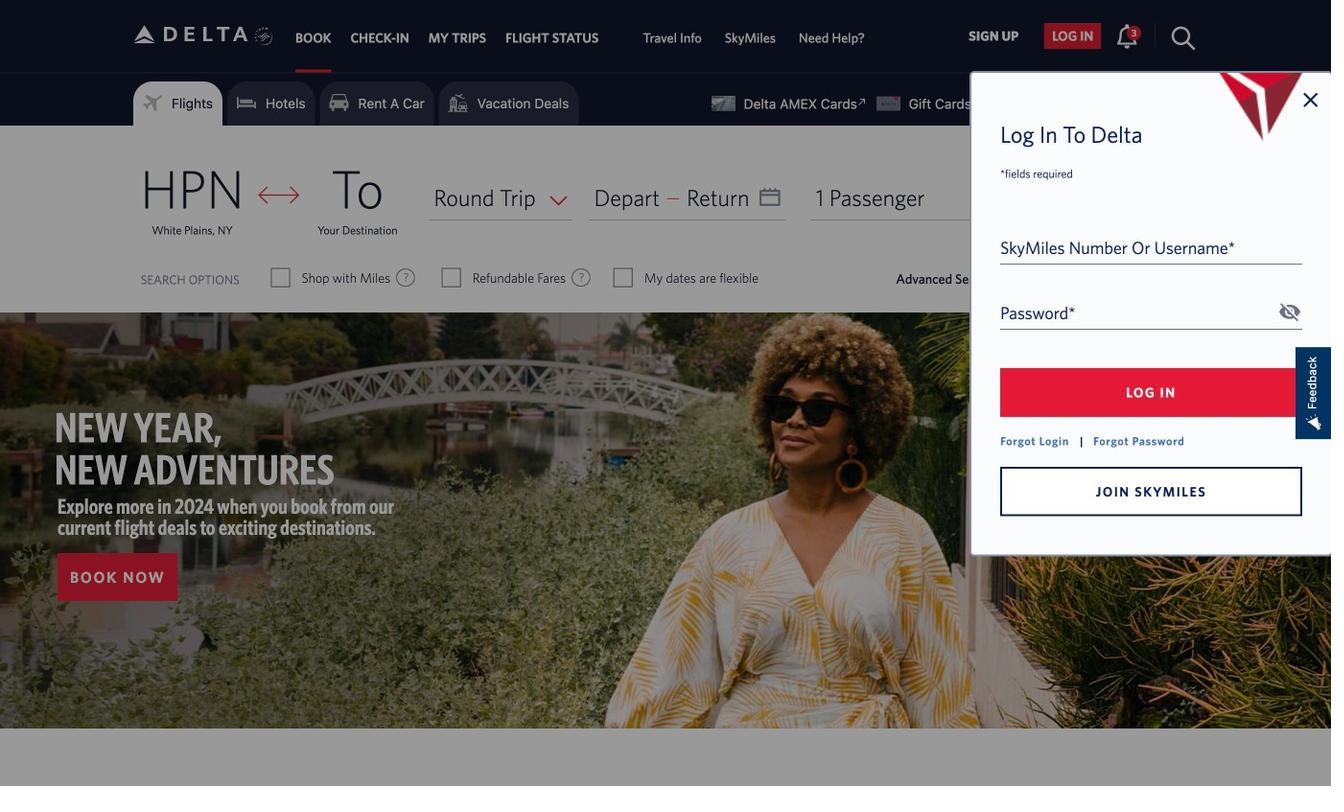 Task type: describe. For each thing, give the bounding box(es) containing it.
Password* password field
[[1001, 294, 1303, 330]]

SkyMiles Number Or Username* text field
[[1001, 228, 1303, 265]]

logo image
[[1216, 73, 1303, 142]]

delta air lines image
[[133, 4, 248, 64]]



Task type: locate. For each thing, give the bounding box(es) containing it.
None checkbox
[[272, 269, 289, 288], [443, 269, 460, 288], [272, 269, 289, 288], [443, 269, 460, 288]]

tab list
[[286, 0, 877, 72]]

None checkbox
[[615, 269, 632, 288]]

skyteam image
[[255, 7, 273, 66]]

tab panel
[[0, 126, 1332, 313]]

None text field
[[590, 176, 786, 220]]



Task type: vqa. For each thing, say whether or not it's contained in the screenshot.
skymiles number or username* text box at the right of the page
yes



